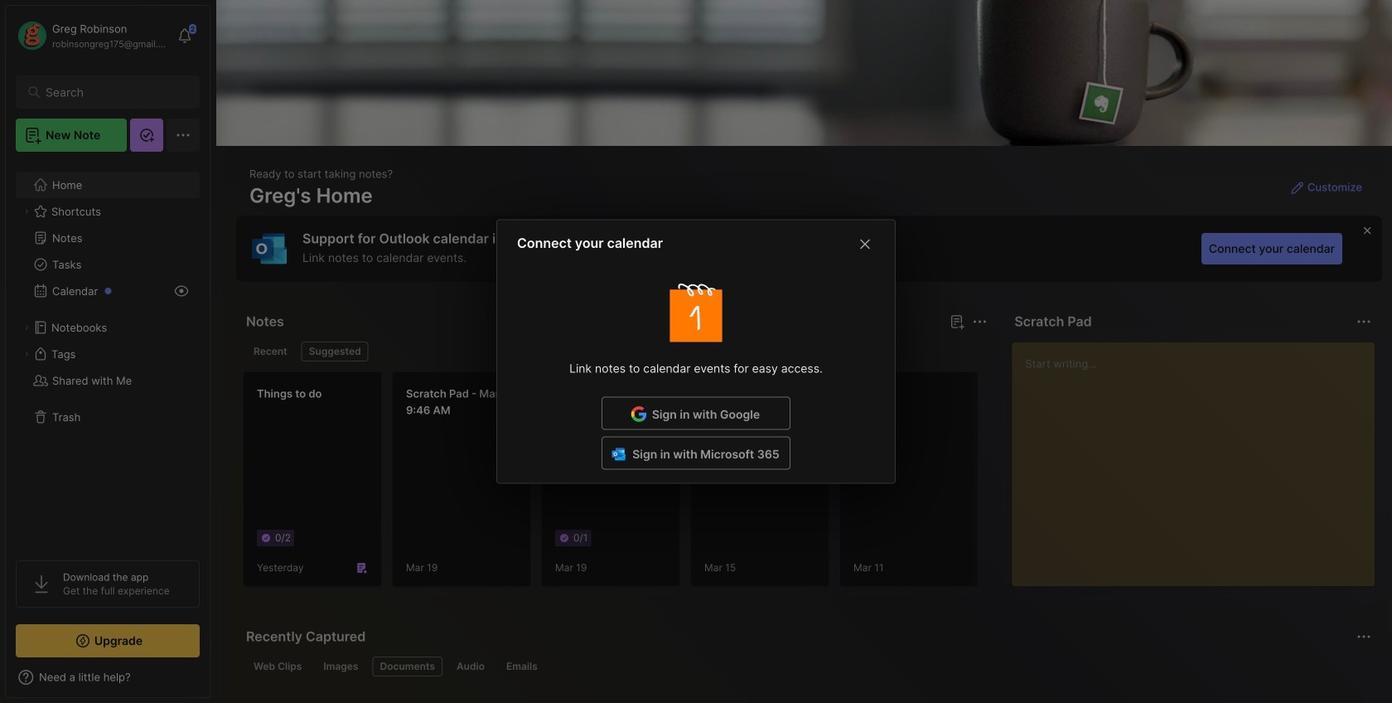 Task type: locate. For each thing, give the bounding box(es) containing it.
1 tab list from the top
[[246, 342, 985, 361]]

1 vertical spatial tab list
[[246, 657, 1370, 677]]

tree
[[6, 162, 210, 546]]

Start writing… text field
[[1026, 342, 1375, 573]]

main element
[[0, 0, 216, 703]]

tab list
[[246, 342, 985, 361], [246, 657, 1370, 677]]

0 vertical spatial tab list
[[246, 342, 985, 361]]

expand tags image
[[22, 349, 32, 359]]

row group
[[243, 371, 1393, 597]]

tab
[[246, 342, 295, 361], [302, 342, 369, 361], [246, 657, 310, 677], [316, 657, 366, 677], [373, 657, 443, 677], [449, 657, 492, 677], [499, 657, 545, 677]]

None search field
[[46, 82, 178, 102]]



Task type: vqa. For each thing, say whether or not it's contained in the screenshot.
row group
yes



Task type: describe. For each thing, give the bounding box(es) containing it.
close image
[[856, 234, 876, 254]]

Search text field
[[46, 85, 178, 100]]

none search field inside main element
[[46, 82, 178, 102]]

2 tab list from the top
[[246, 657, 1370, 677]]

expand notebooks image
[[22, 323, 32, 332]]

tree inside main element
[[6, 162, 210, 546]]



